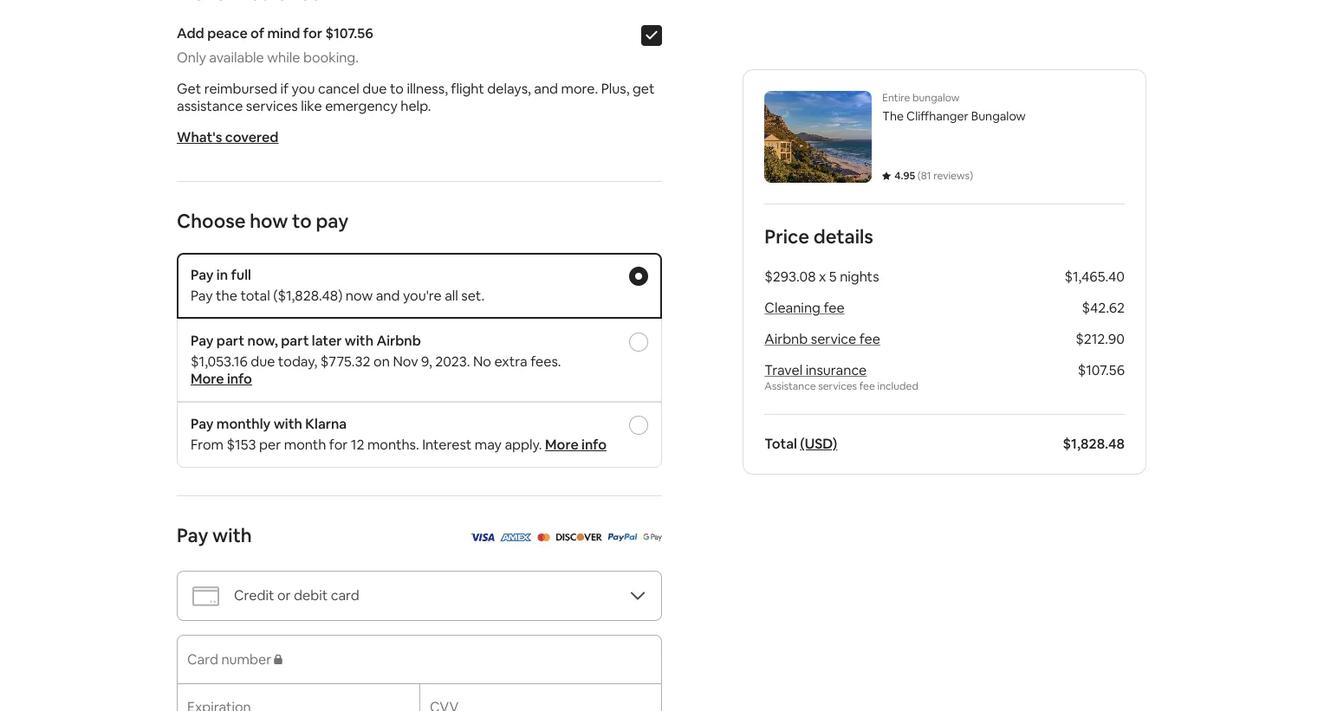 Task type: vqa. For each thing, say whether or not it's contained in the screenshot.
Woodinville,
no



Task type: describe. For each thing, give the bounding box(es) containing it.
$153
[[227, 436, 256, 454]]

pay left the
[[191, 287, 213, 305]]

interest
[[422, 436, 472, 454]]

details
[[813, 224, 873, 249]]

more info button for pay part now, part later with airbnb $1,053.16 due today,  $775.32 on nov 9, 2023. no extra fees. more info
[[191, 370, 252, 388]]

you
[[292, 80, 315, 98]]

price details
[[765, 224, 873, 249]]

info inside pay monthly with klarna from $153 per month for 12 months. interest may apply. more info
[[581, 436, 607, 454]]

insurance
[[806, 361, 867, 380]]

1 horizontal spatial airbnb
[[765, 330, 808, 348]]

assistance
[[765, 380, 816, 393]]

how
[[250, 209, 288, 233]]

credit or debit card button
[[177, 571, 662, 621]]

credit
[[234, 587, 274, 605]]

pay
[[316, 209, 348, 233]]

full
[[231, 266, 251, 284]]

mastercard image
[[537, 534, 550, 542]]

add
[[177, 24, 204, 42]]

help.
[[401, 97, 431, 115]]

1 horizontal spatial $107.56
[[1078, 361, 1125, 380]]

airbnb inside the "pay part now, part later with airbnb $1,053.16 due today,  $775.32 on nov 9, 2023. no extra fees. more info"
[[376, 332, 421, 350]]

x
[[819, 268, 826, 286]]

1 discover card image from the top
[[555, 528, 602, 546]]

per
[[259, 436, 281, 454]]

airbnb service fee button
[[765, 330, 880, 348]]

1 part from the left
[[216, 332, 244, 350]]

($1,828.48)
[[273, 287, 343, 305]]

0 vertical spatial fee
[[824, 299, 844, 317]]

pay in full pay the total ($1,828.48) now and you're all set.
[[191, 266, 485, 305]]

and inside pay in full pay the total ($1,828.48) now and you're all set.
[[376, 287, 400, 305]]

get
[[177, 80, 201, 98]]

cancel
[[318, 80, 359, 98]]

mastercard image
[[537, 528, 550, 546]]

airbnb service fee
[[765, 330, 880, 348]]

total
[[765, 435, 797, 453]]

)
[[970, 169, 973, 183]]

1 paypal image from the top
[[607, 528, 637, 546]]

visa card image
[[469, 528, 494, 546]]

$1,053.16
[[191, 353, 248, 371]]

to inside get reimbursed if you cancel due to illness, flight delays, and more. plus, get assistance services like emergency help.
[[390, 80, 404, 98]]

service
[[811, 330, 856, 348]]

what's covered button
[[177, 128, 279, 146]]

travel insurance
[[765, 361, 867, 380]]

today,
[[278, 353, 317, 371]]

set.
[[461, 287, 485, 305]]

fees.
[[530, 353, 561, 371]]

$42.62
[[1082, 299, 1125, 317]]

all
[[445, 287, 458, 305]]

9,
[[421, 353, 432, 371]]

flight
[[451, 80, 484, 98]]

mind
[[267, 24, 300, 42]]

while
[[267, 49, 300, 67]]

info inside the "pay part now, part later with airbnb $1,053.16 due today,  $775.32 on nov 9, 2023. no extra fees. more info"
[[227, 370, 252, 388]]

$775.32
[[320, 353, 371, 371]]

$1,828.48
[[1063, 435, 1125, 453]]

entire bungalow the cliffhanger bungalow
[[882, 91, 1026, 124]]

choose
[[177, 209, 246, 233]]

only
[[177, 49, 206, 67]]

pay for part
[[191, 332, 214, 350]]

monthly
[[216, 415, 271, 433]]

nov
[[393, 353, 418, 371]]

american express card image
[[500, 534, 532, 542]]

pay for monthly
[[191, 415, 214, 433]]

fee for services
[[859, 380, 875, 393]]

$293.08
[[765, 268, 816, 286]]

cliffhanger
[[906, 108, 968, 124]]

credit or debit card
[[234, 587, 359, 605]]

reviews
[[933, 169, 970, 183]]

for inside the add peace of mind for $107.56 only available while booking.
[[303, 24, 322, 42]]

and inside get reimbursed if you cancel due to illness, flight delays, and more. plus, get assistance services like emergency help.
[[534, 80, 558, 98]]

for inside pay monthly with klarna from $153 per month for 12 months. interest may apply. more info
[[329, 436, 348, 454]]

2023.
[[435, 353, 470, 371]]

assistance services fee included
[[765, 380, 918, 393]]

travel
[[765, 361, 803, 380]]

2 vertical spatial with
[[212, 523, 252, 548]]

price
[[765, 224, 809, 249]]

visa card image
[[469, 534, 494, 542]]

bungalow
[[971, 108, 1026, 124]]

more.
[[561, 80, 598, 98]]

now,
[[247, 332, 278, 350]]

debit
[[294, 587, 328, 605]]

card
[[331, 587, 359, 605]]

81
[[921, 169, 931, 183]]

reimbursed
[[204, 80, 277, 98]]

total
[[240, 287, 270, 305]]

pay monthly with klarna from $153 per month for 12 months. interest may apply. more info
[[191, 415, 607, 454]]



Task type: locate. For each thing, give the bounding box(es) containing it.
get reimbursed if you cancel due to illness, flight delays, and more. plus, get assistance services like emergency help.
[[177, 80, 655, 115]]

available
[[209, 49, 264, 67]]

0 vertical spatial info
[[227, 370, 252, 388]]

due right cancel at top
[[362, 80, 387, 98]]

more info button for pay monthly with klarna from $153 per month for 12 months. interest may apply. more info
[[545, 436, 607, 454]]

cleaning fee button
[[765, 299, 844, 317]]

pay up $1,053.16
[[191, 332, 214, 350]]

1 horizontal spatial and
[[534, 80, 558, 98]]

0 horizontal spatial to
[[292, 209, 312, 233]]

1 horizontal spatial services
[[818, 380, 857, 393]]

total (usd)
[[765, 435, 837, 453]]

fee left included
[[859, 380, 875, 393]]

pay
[[191, 266, 214, 284], [191, 287, 213, 305], [191, 332, 214, 350], [191, 415, 214, 433], [177, 523, 208, 548]]

(usd)
[[800, 435, 837, 453]]

more info button
[[191, 370, 252, 388], [545, 436, 607, 454]]

assistance
[[177, 97, 243, 115]]

$212.90
[[1075, 330, 1125, 348]]

1 horizontal spatial info
[[581, 436, 607, 454]]

for left the 12
[[329, 436, 348, 454]]

0 vertical spatial $107.56
[[325, 24, 373, 42]]

services down service
[[818, 380, 857, 393]]

more inside the "pay part now, part later with airbnb $1,053.16 due today,  $775.32 on nov 9, 2023. no extra fees. more info"
[[191, 370, 224, 388]]

google pay image
[[643, 528, 662, 546]]

due down now,
[[251, 353, 275, 371]]

pay left in
[[191, 266, 214, 284]]

in
[[216, 266, 228, 284]]

$107.56 inside the add peace of mind for $107.56 only available while booking.
[[325, 24, 373, 42]]

paypal image left google pay icon
[[607, 528, 637, 546]]

fee up service
[[824, 299, 844, 317]]

part up today,
[[281, 332, 309, 350]]

services
[[246, 97, 298, 115], [818, 380, 857, 393]]

1 vertical spatial more info button
[[545, 436, 607, 454]]

pay part now, part later with airbnb $1,053.16 due today,  $775.32 on nov 9, 2023. no extra fees. more info
[[191, 332, 561, 388]]

of
[[250, 24, 264, 42]]

1 horizontal spatial to
[[390, 80, 404, 98]]

1 horizontal spatial part
[[281, 332, 309, 350]]

klarna
[[305, 415, 347, 433]]

(
[[917, 169, 921, 183]]

2 paypal image from the top
[[607, 534, 637, 542]]

what's covered
[[177, 128, 279, 146]]

may
[[475, 436, 502, 454]]

0 horizontal spatial airbnb
[[376, 332, 421, 350]]

0 horizontal spatial $107.56
[[325, 24, 373, 42]]

1 horizontal spatial due
[[362, 80, 387, 98]]

1 vertical spatial more
[[545, 436, 579, 454]]

1 vertical spatial with
[[273, 415, 302, 433]]

bungalow
[[912, 91, 959, 105]]

for right mind
[[303, 24, 322, 42]]

0 vertical spatial and
[[534, 80, 558, 98]]

1 vertical spatial for
[[329, 436, 348, 454]]

4.95 ( 81 reviews )
[[895, 169, 973, 183]]

with up month
[[273, 415, 302, 433]]

$1,465.40
[[1064, 268, 1125, 286]]

1 vertical spatial and
[[376, 287, 400, 305]]

airbnb up travel
[[765, 330, 808, 348]]

get
[[632, 80, 655, 98]]

you're
[[403, 287, 442, 305]]

fee for service
[[859, 330, 880, 348]]

0 horizontal spatial due
[[251, 353, 275, 371]]

airbnb
[[765, 330, 808, 348], [376, 332, 421, 350]]

info right 'apply.'
[[581, 436, 607, 454]]

pay up from
[[191, 415, 214, 433]]

discover card image
[[555, 528, 602, 546], [555, 534, 602, 542]]

the
[[216, 287, 237, 305]]

american express card image
[[500, 528, 532, 546]]

on
[[374, 353, 390, 371]]

due inside get reimbursed if you cancel due to illness, flight delays, and more. plus, get assistance services like emergency help.
[[362, 80, 387, 98]]

0 horizontal spatial part
[[216, 332, 244, 350]]

with inside the "pay part now, part later with airbnb $1,053.16 due today,  $775.32 on nov 9, 2023. no extra fees. more info"
[[345, 332, 374, 350]]

from
[[191, 436, 224, 454]]

1 horizontal spatial for
[[329, 436, 348, 454]]

cleaning fee
[[765, 299, 844, 317]]

due inside the "pay part now, part later with airbnb $1,053.16 due today,  $775.32 on nov 9, 2023. no extra fees. more info"
[[251, 353, 275, 371]]

0 horizontal spatial for
[[303, 24, 322, 42]]

fee right service
[[859, 330, 880, 348]]

with up $775.32
[[345, 332, 374, 350]]

paypal image
[[607, 528, 637, 546], [607, 534, 637, 542]]

add peace of mind for $107.56 only available while booking.
[[177, 24, 373, 67]]

$107.56 down $212.90
[[1078, 361, 1125, 380]]

the
[[882, 108, 904, 124]]

1 horizontal spatial more info button
[[545, 436, 607, 454]]

1 vertical spatial to
[[292, 209, 312, 233]]

delays,
[[487, 80, 531, 98]]

0 vertical spatial with
[[345, 332, 374, 350]]

info down now,
[[227, 370, 252, 388]]

illness,
[[407, 80, 448, 98]]

plus,
[[601, 80, 629, 98]]

and right now
[[376, 287, 400, 305]]

later
[[312, 332, 342, 350]]

more inside pay monthly with klarna from $153 per month for 12 months. interest may apply. more info
[[545, 436, 579, 454]]

0 vertical spatial to
[[390, 80, 404, 98]]

services inside get reimbursed if you cancel due to illness, flight delays, and more. plus, get assistance services like emergency help.
[[246, 97, 298, 115]]

pay for in
[[191, 266, 214, 284]]

0 horizontal spatial with
[[212, 523, 252, 548]]

0 vertical spatial more
[[191, 370, 224, 388]]

booking.
[[303, 49, 359, 67]]

credit card image
[[191, 582, 220, 610]]

no
[[473, 353, 491, 371]]

1 vertical spatial fee
[[859, 330, 880, 348]]

with
[[345, 332, 374, 350], [273, 415, 302, 433], [212, 523, 252, 548]]

more
[[191, 370, 224, 388], [545, 436, 579, 454]]

0 vertical spatial more info button
[[191, 370, 252, 388]]

discover card image right mastercard image
[[555, 528, 602, 546]]

apply.
[[505, 436, 542, 454]]

due
[[362, 80, 387, 98], [251, 353, 275, 371]]

1 vertical spatial due
[[251, 353, 275, 371]]

pay inside the "pay part now, part later with airbnb $1,053.16 due today,  $775.32 on nov 9, 2023. no extra fees. more info"
[[191, 332, 214, 350]]

$293.08 x 5 nights
[[765, 268, 879, 286]]

pay up credit card icon
[[177, 523, 208, 548]]

2 part from the left
[[281, 332, 309, 350]]

pay with
[[177, 523, 252, 548]]

more info button up monthly
[[191, 370, 252, 388]]

airbnb up nov
[[376, 332, 421, 350]]

1 horizontal spatial with
[[273, 415, 302, 433]]

1 vertical spatial services
[[818, 380, 857, 393]]

extra
[[494, 353, 527, 371]]

0 vertical spatial for
[[303, 24, 322, 42]]

now
[[346, 287, 373, 305]]

to left pay
[[292, 209, 312, 233]]

0 vertical spatial services
[[246, 97, 298, 115]]

services left like
[[246, 97, 298, 115]]

1 vertical spatial $107.56
[[1078, 361, 1125, 380]]

$107.56
[[325, 24, 373, 42], [1078, 361, 1125, 380]]

1 horizontal spatial more
[[545, 436, 579, 454]]

google pay image
[[643, 534, 662, 542]]

paypal image left google pay image
[[607, 534, 637, 542]]

2 discover card image from the top
[[555, 534, 602, 542]]

months.
[[367, 436, 419, 454]]

fee
[[824, 299, 844, 317], [859, 330, 880, 348], [859, 380, 875, 393]]

part
[[216, 332, 244, 350], [281, 332, 309, 350]]

emergency
[[325, 97, 398, 115]]

month
[[284, 436, 326, 454]]

and left more.
[[534, 80, 558, 98]]

pay inside pay monthly with klarna from $153 per month for 12 months. interest may apply. more info
[[191, 415, 214, 433]]

2 horizontal spatial with
[[345, 332, 374, 350]]

5
[[829, 268, 837, 286]]

None radio
[[629, 267, 648, 286], [629, 333, 648, 352], [629, 416, 648, 435], [629, 267, 648, 286], [629, 333, 648, 352], [629, 416, 648, 435]]

0 horizontal spatial and
[[376, 287, 400, 305]]

cleaning
[[765, 299, 820, 317]]

travel insurance button
[[765, 361, 867, 380]]

or
[[277, 587, 291, 605]]

0 horizontal spatial services
[[246, 97, 298, 115]]

like
[[301, 97, 322, 115]]

$107.56 up booking.
[[325, 24, 373, 42]]

nights
[[840, 268, 879, 286]]

info
[[227, 370, 252, 388], [581, 436, 607, 454]]

if
[[280, 80, 289, 98]]

part up $1,053.16
[[216, 332, 244, 350]]

with up the credit
[[212, 523, 252, 548]]

2 vertical spatial fee
[[859, 380, 875, 393]]

to left illness,
[[390, 80, 404, 98]]

entire
[[882, 91, 910, 105]]

4.95
[[895, 169, 915, 183]]

discover card image right mastercard icon at the left of the page
[[555, 534, 602, 542]]

0 vertical spatial due
[[362, 80, 387, 98]]

more right 'apply.'
[[545, 436, 579, 454]]

0 horizontal spatial info
[[227, 370, 252, 388]]

with inside pay monthly with klarna from $153 per month for 12 months. interest may apply. more info
[[273, 415, 302, 433]]

to
[[390, 80, 404, 98], [292, 209, 312, 233]]

more info button right 'apply.'
[[545, 436, 607, 454]]

peace
[[207, 24, 248, 42]]

1 vertical spatial info
[[581, 436, 607, 454]]

0 horizontal spatial more
[[191, 370, 224, 388]]

pay for with
[[177, 523, 208, 548]]

more up monthly
[[191, 370, 224, 388]]

0 horizontal spatial more info button
[[191, 370, 252, 388]]

(usd) button
[[800, 435, 837, 453]]



